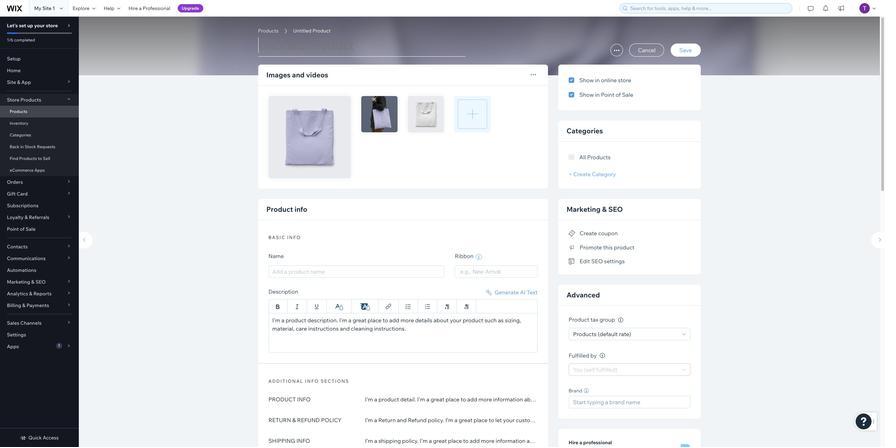 Task type: describe. For each thing, give the bounding box(es) containing it.
seo inside button
[[592, 258, 603, 265]]

communications button
[[0, 253, 79, 265]]

basic
[[269, 235, 286, 241]]

i'm a product description. i'm a great place to add more details about your product such as sizing, material, care instructions and cleaning instructions.
[[272, 317, 521, 332]]

images and videos
[[267, 71, 328, 79]]

store
[[7, 97, 19, 103]]

info for shipping info
[[297, 438, 310, 445]]

to inside i'm a product description. i'm a great place to add more details about your product such as sizing, material, care instructions and cleaning instructions.
[[383, 317, 388, 324]]

products up ecommerce apps
[[19, 156, 37, 161]]

promote coupon image
[[569, 231, 576, 237]]

help
[[104, 5, 114, 11]]

fulfilled)
[[597, 367, 618, 374]]

ecommerce apps
[[10, 168, 45, 173]]

1 horizontal spatial product
[[463, 317, 484, 324]]

categories link
[[0, 129, 79, 141]]

edit seo settings button
[[569, 257, 625, 267]]

marketing & seo inside "dropdown button"
[[7, 279, 46, 285]]

0 vertical spatial product
[[313, 28, 331, 34]]

& right return
[[293, 417, 296, 424]]

inventory
[[10, 121, 28, 126]]

subscriptions
[[7, 203, 39, 209]]

create inside "button"
[[580, 230, 598, 237]]

1 horizontal spatial categories
[[567, 127, 603, 135]]

quick access button
[[20, 435, 59, 442]]

info for basic
[[287, 235, 301, 241]]

shipping info
[[269, 438, 310, 445]]

back in stock requests link
[[0, 141, 79, 153]]

reports
[[33, 291, 52, 297]]

(default
[[598, 331, 618, 338]]

show in point of sale
[[580, 91, 634, 98]]

loyalty
[[7, 215, 24, 221]]

ribbon
[[455, 253, 475, 260]]

contacts button
[[0, 241, 79, 253]]

you (self fulfilled)
[[574, 367, 618, 374]]

1/6
[[7, 37, 13, 43]]

great
[[353, 317, 367, 324]]

gift
[[7, 191, 16, 197]]

+
[[569, 171, 573, 178]]

generate ai text
[[495, 289, 538, 296]]

point of sale link
[[0, 224, 79, 235]]

basic info
[[269, 235, 301, 241]]

billing & payments button
[[0, 300, 79, 312]]

promote
[[580, 244, 602, 251]]

generate ai text button
[[485, 288, 538, 297]]

contacts
[[7, 244, 28, 250]]

tax
[[591, 317, 599, 324]]

sidebar element
[[0, 17, 79, 448]]

ecommerce
[[10, 168, 34, 173]]

refund
[[297, 417, 320, 424]]

brand
[[569, 388, 583, 395]]

hire for hire a professional
[[129, 5, 138, 11]]

referrals
[[29, 215, 49, 221]]

ai
[[521, 289, 526, 296]]

cancel
[[639, 47, 656, 54]]

sale inside point of sale link
[[26, 226, 36, 233]]

save
[[680, 47, 693, 54]]

automations
[[7, 267, 36, 274]]

in for stock
[[20, 144, 24, 149]]

and inside i'm a product description. i'm a great place to add more details about your product such as sizing, material, care instructions and cleaning instructions.
[[340, 325, 350, 332]]

settings
[[7, 332, 26, 338]]

hire a professional
[[129, 5, 170, 11]]

help button
[[100, 0, 124, 17]]

your inside sidebar "element"
[[34, 22, 45, 29]]

name
[[269, 253, 284, 260]]

products down product tax group
[[574, 331, 597, 338]]

site & app
[[7, 79, 31, 85]]

0 horizontal spatial 1
[[53, 5, 55, 11]]

store inside sidebar "element"
[[46, 22, 58, 29]]

of inside sidebar "element"
[[20, 226, 25, 233]]

cancel button
[[630, 44, 665, 57]]

show in online store
[[580, 77, 632, 84]]

& for loyalty & referrals dropdown button
[[25, 215, 28, 221]]

promote image
[[569, 245, 576, 251]]

a for i'm a product description. i'm a great place to add more details about your product such as sizing, material, care instructions and cleaning instructions.
[[282, 317, 285, 324]]

category
[[592, 171, 616, 178]]

automations link
[[0, 265, 79, 276]]

back
[[10, 144, 19, 149]]

settings link
[[0, 329, 79, 341]]

professional
[[584, 440, 613, 447]]

sell
[[43, 156, 50, 161]]

subscriptions link
[[0, 200, 79, 212]]

loyalty & referrals
[[7, 215, 49, 221]]

sales channels button
[[0, 318, 79, 329]]

place
[[368, 317, 382, 324]]

& for billing & payments "popup button" on the bottom of page
[[22, 303, 25, 309]]

products (default rate)
[[574, 331, 632, 338]]

Select box search field
[[461, 266, 532, 278]]

instructions
[[308, 325, 339, 332]]

description
[[269, 288, 298, 295]]

0 vertical spatial of
[[616, 91, 621, 98]]

my site 1
[[34, 5, 55, 11]]

1 vertical spatial apps
[[7, 344, 19, 350]]

Search for tools, apps, help & more... field
[[629, 3, 791, 13]]

create coupon button
[[569, 229, 618, 239]]

product for a
[[286, 317, 306, 324]]

1 vertical spatial store
[[619, 77, 632, 84]]

fulfilled
[[569, 353, 590, 359]]

sales
[[7, 320, 19, 327]]

home link
[[0, 65, 79, 76]]

group
[[600, 317, 616, 324]]

0 vertical spatial and
[[292, 71, 305, 79]]

form containing images and videos
[[75, 17, 886, 448]]



Task type: locate. For each thing, give the bounding box(es) containing it.
1 vertical spatial products link
[[0, 106, 79, 118]]

1 horizontal spatial your
[[450, 317, 462, 324]]

0 horizontal spatial marketing & seo
[[7, 279, 46, 285]]

0 vertical spatial store
[[46, 22, 58, 29]]

2 i'm from the left
[[340, 317, 347, 324]]

0 horizontal spatial and
[[292, 71, 305, 79]]

1 horizontal spatial seo
[[592, 258, 603, 265]]

2 horizontal spatial product
[[569, 317, 590, 324]]

1 horizontal spatial apps
[[34, 168, 45, 173]]

0 horizontal spatial point
[[7, 226, 19, 233]]

advanced
[[567, 291, 600, 300]]

sales channels
[[7, 320, 42, 327]]

1 horizontal spatial marketing & seo
[[567, 205, 623, 214]]

1 vertical spatial show
[[580, 91, 594, 98]]

marketing inside "dropdown button"
[[7, 279, 30, 285]]

products
[[258, 28, 279, 34], [20, 97, 41, 103], [10, 109, 27, 114], [588, 154, 611, 161], [19, 156, 37, 161], [574, 331, 597, 338]]

apps inside ecommerce apps link
[[34, 168, 45, 173]]

product for product info
[[267, 205, 293, 214]]

products right all
[[588, 154, 611, 161]]

1 i'm from the left
[[272, 317, 280, 324]]

categories inside categories link
[[10, 133, 31, 138]]

product
[[313, 28, 331, 34], [267, 205, 293, 214], [569, 317, 590, 324]]

info down additional info sections
[[297, 396, 311, 403]]

a left great
[[349, 317, 352, 324]]

i'm up 'material,'
[[272, 317, 280, 324]]

0 vertical spatial marketing & seo
[[567, 205, 623, 214]]

0 horizontal spatial your
[[34, 22, 45, 29]]

requests
[[37, 144, 55, 149]]

products link
[[255, 27, 282, 34], [0, 106, 79, 118]]

sale down show in online store
[[623, 91, 634, 98]]

in inside sidebar "element"
[[20, 144, 24, 149]]

point down online
[[601, 91, 615, 98]]

product up basic
[[267, 205, 293, 214]]

hire
[[129, 5, 138, 11], [569, 440, 579, 447]]

2 vertical spatial product
[[569, 317, 590, 324]]

and left videos
[[292, 71, 305, 79]]

site
[[42, 5, 52, 11], [7, 79, 16, 85]]

1 horizontal spatial i'm
[[340, 317, 347, 324]]

fulfilled by
[[569, 353, 597, 359]]

marketing & seo up create coupon "button"
[[567, 205, 623, 214]]

setup link
[[0, 53, 79, 65]]

0 horizontal spatial sale
[[26, 226, 36, 233]]

this
[[604, 244, 613, 251]]

info for product info
[[297, 396, 311, 403]]

& inside popup button
[[29, 291, 32, 297]]

0 vertical spatial point
[[601, 91, 615, 98]]

quick
[[28, 435, 42, 442]]

categories down inventory
[[10, 133, 31, 138]]

seo down automations link
[[36, 279, 46, 285]]

1 horizontal spatial products link
[[255, 27, 282, 34]]

seo up coupon
[[609, 205, 623, 214]]

0 vertical spatial apps
[[34, 168, 45, 173]]

1 down settings link
[[58, 344, 60, 348]]

seo right edit
[[592, 258, 603, 265]]

0 horizontal spatial to
[[38, 156, 42, 161]]

2 horizontal spatial product
[[614, 244, 635, 251]]

1 vertical spatial info tooltip image
[[600, 354, 605, 359]]

0 horizontal spatial info tooltip image
[[600, 354, 605, 359]]

store down my site 1
[[46, 22, 58, 29]]

(self
[[584, 367, 595, 374]]

show left online
[[580, 77, 594, 84]]

1 vertical spatial marketing & seo
[[7, 279, 46, 285]]

online
[[601, 77, 617, 84]]

a left professional
[[139, 5, 142, 11]]

1 vertical spatial product
[[267, 205, 293, 214]]

product right untitled
[[313, 28, 331, 34]]

and
[[292, 71, 305, 79], [340, 325, 350, 332]]

Start typing a brand name field
[[572, 397, 688, 409]]

product left the such
[[463, 317, 484, 324]]

0 horizontal spatial categories
[[10, 133, 31, 138]]

point inside point of sale link
[[7, 226, 19, 233]]

show
[[580, 77, 594, 84], [580, 91, 594, 98]]

0 vertical spatial marketing
[[567, 205, 601, 214]]

your right up
[[34, 22, 45, 29]]

1 horizontal spatial product
[[313, 28, 331, 34]]

point
[[601, 91, 615, 98], [7, 226, 19, 233]]

point of sale
[[7, 226, 36, 233]]

1 horizontal spatial site
[[42, 5, 52, 11]]

promote this product
[[580, 244, 635, 251]]

in down show in online store
[[596, 91, 600, 98]]

0 horizontal spatial apps
[[7, 344, 19, 350]]

edit seo settings
[[580, 258, 625, 265]]

description.
[[308, 317, 338, 324]]

product left tax on the right of page
[[569, 317, 590, 324]]

0 vertical spatial seo
[[609, 205, 623, 214]]

seo inside "dropdown button"
[[36, 279, 46, 285]]

1 inside sidebar "element"
[[58, 344, 60, 348]]

0 horizontal spatial products link
[[0, 106, 79, 118]]

in
[[596, 77, 600, 84], [596, 91, 600, 98], [20, 144, 24, 149]]

text
[[527, 289, 538, 296]]

details
[[416, 317, 433, 324]]

policy
[[321, 417, 342, 424]]

0 vertical spatial hire
[[129, 5, 138, 11]]

2 horizontal spatial seo
[[609, 205, 623, 214]]

info tooltip image right by
[[600, 354, 605, 359]]

hire left professional at the bottom right
[[569, 440, 579, 447]]

analytics
[[7, 291, 28, 297]]

1 horizontal spatial hire
[[569, 440, 579, 447]]

1 horizontal spatial sale
[[623, 91, 634, 98]]

1 horizontal spatial marketing
[[567, 205, 601, 214]]

1 horizontal spatial 1
[[58, 344, 60, 348]]

1 vertical spatial point
[[7, 226, 19, 233]]

site down "home"
[[7, 79, 16, 85]]

1 vertical spatial of
[[20, 226, 25, 233]]

0 horizontal spatial marketing
[[7, 279, 30, 285]]

setup
[[7, 56, 21, 62]]

1 vertical spatial your
[[450, 317, 462, 324]]

orders
[[7, 179, 23, 185]]

your right about on the bottom
[[450, 317, 462, 324]]

apps down settings
[[7, 344, 19, 350]]

0 horizontal spatial product
[[267, 205, 293, 214]]

0 horizontal spatial site
[[7, 79, 16, 85]]

info
[[297, 396, 311, 403], [297, 438, 310, 445]]

0 horizontal spatial store
[[46, 22, 58, 29]]

info down return & refund policy
[[297, 438, 310, 445]]

0 horizontal spatial seo
[[36, 279, 46, 285]]

& for site & app dropdown button
[[17, 79, 20, 85]]

product for this
[[614, 244, 635, 251]]

inventory link
[[0, 118, 79, 129]]

& inside dropdown button
[[25, 215, 28, 221]]

products link left untitled
[[255, 27, 282, 34]]

1 right 'my'
[[53, 5, 55, 11]]

save button
[[671, 44, 701, 57]]

2 vertical spatial seo
[[36, 279, 46, 285]]

ecommerce apps link
[[0, 165, 79, 176]]

false text field
[[269, 313, 538, 353]]

up
[[27, 22, 33, 29]]

point down loyalty
[[7, 226, 19, 233]]

products right 'store'
[[20, 97, 41, 103]]

generate
[[495, 289, 519, 296]]

& for marketing & seo "dropdown button"
[[31, 279, 34, 285]]

your inside i'm a product description. i'm a great place to add more details about your product such as sizing, material, care instructions and cleaning instructions.
[[450, 317, 462, 324]]

to left sell
[[38, 156, 42, 161]]

show for show in point of sale
[[580, 91, 594, 98]]

billing & payments
[[7, 303, 49, 309]]

1 vertical spatial site
[[7, 79, 16, 85]]

0 vertical spatial sale
[[623, 91, 634, 98]]

product
[[269, 396, 296, 403]]

product tax group
[[569, 317, 617, 324]]

instructions.
[[374, 325, 406, 332]]

in right the back
[[20, 144, 24, 149]]

hire for hire a professional
[[569, 440, 579, 447]]

1 horizontal spatial point
[[601, 91, 615, 98]]

products left untitled
[[258, 28, 279, 34]]

info right basic
[[287, 235, 301, 241]]

0 vertical spatial your
[[34, 22, 45, 29]]

marketing & seo button
[[0, 276, 79, 288]]

info left sections
[[305, 379, 319, 384]]

a up 'material,'
[[282, 317, 285, 324]]

cleaning
[[351, 325, 373, 332]]

info for product
[[295, 205, 308, 214]]

1 horizontal spatial to
[[383, 317, 388, 324]]

1 vertical spatial info
[[297, 438, 310, 445]]

1 horizontal spatial and
[[340, 325, 350, 332]]

marketing up create coupon "button"
[[567, 205, 601, 214]]

0 horizontal spatial product
[[286, 317, 306, 324]]

products up inventory
[[10, 109, 27, 114]]

by
[[591, 353, 597, 359]]

info for additional
[[305, 379, 319, 384]]

& right loyalty
[[25, 215, 28, 221]]

of
[[616, 91, 621, 98], [20, 226, 25, 233]]

in for point
[[596, 91, 600, 98]]

categories up all
[[567, 127, 603, 135]]

form
[[75, 17, 886, 448]]

analytics & reports
[[7, 291, 52, 297]]

& inside "dropdown button"
[[31, 279, 34, 285]]

site right 'my'
[[42, 5, 52, 11]]

more
[[401, 317, 414, 324]]

0 vertical spatial info tooltip image
[[619, 318, 624, 323]]

store right online
[[619, 77, 632, 84]]

show down show in online store
[[580, 91, 594, 98]]

marketing & seo inside form
[[567, 205, 623, 214]]

return
[[269, 417, 291, 424]]

2 show from the top
[[580, 91, 594, 98]]

1 vertical spatial seo
[[592, 258, 603, 265]]

0 vertical spatial create
[[574, 171, 591, 178]]

& inside "popup button"
[[22, 303, 25, 309]]

1
[[53, 5, 55, 11], [58, 344, 60, 348]]

products inside popup button
[[20, 97, 41, 103]]

0 vertical spatial info
[[297, 396, 311, 403]]

settings
[[605, 258, 625, 265]]

of down loyalty & referrals
[[20, 226, 25, 233]]

a for hire a professional
[[139, 5, 142, 11]]

0 vertical spatial in
[[596, 77, 600, 84]]

& left reports
[[29, 291, 32, 297]]

1 vertical spatial hire
[[569, 440, 579, 447]]

1 horizontal spatial of
[[616, 91, 621, 98]]

a left professional at the bottom right
[[580, 440, 583, 447]]

sale down loyalty & referrals
[[26, 226, 36, 233]]

site & app button
[[0, 76, 79, 88]]

1 vertical spatial in
[[596, 91, 600, 98]]

card
[[17, 191, 28, 197]]

info tooltip image right group
[[619, 318, 624, 323]]

site inside dropdown button
[[7, 79, 16, 85]]

1 vertical spatial 1
[[58, 344, 60, 348]]

product info
[[267, 205, 308, 214]]

1 vertical spatial sale
[[26, 226, 36, 233]]

0 horizontal spatial hire
[[129, 5, 138, 11]]

marketing up 'analytics'
[[7, 279, 30, 285]]

1 vertical spatial marketing
[[7, 279, 30, 285]]

1 show from the top
[[580, 77, 594, 84]]

untitled
[[293, 28, 312, 34]]

+ create category button
[[569, 171, 616, 178]]

sale inside form
[[623, 91, 634, 98]]

& inside dropdown button
[[17, 79, 20, 85]]

1 horizontal spatial info tooltip image
[[619, 318, 624, 323]]

Untitled Product text field
[[258, 37, 466, 57]]

info tooltip image for fulfilled)
[[600, 354, 605, 359]]

seo
[[609, 205, 623, 214], [592, 258, 603, 265], [36, 279, 46, 285]]

show for show in online store
[[580, 77, 594, 84]]

2 vertical spatial info
[[305, 379, 319, 384]]

1 vertical spatial and
[[340, 325, 350, 332]]

& right billing
[[22, 303, 25, 309]]

Add a product name text field
[[269, 266, 445, 278]]

to
[[38, 156, 42, 161], [383, 317, 388, 324]]

in left online
[[596, 77, 600, 84]]

app
[[21, 79, 31, 85]]

hire a professional link
[[124, 0, 175, 17]]

orders button
[[0, 176, 79, 188]]

to left add
[[383, 317, 388, 324]]

in for online
[[596, 77, 600, 84]]

seo settings image
[[569, 259, 576, 265]]

a for hire a professional
[[580, 440, 583, 447]]

+ create category
[[569, 171, 616, 178]]

2 vertical spatial in
[[20, 144, 24, 149]]

products link down store products
[[0, 106, 79, 118]]

& for analytics & reports popup button
[[29, 291, 32, 297]]

0 horizontal spatial i'm
[[272, 317, 280, 324]]

i'm left great
[[340, 317, 347, 324]]

product info
[[269, 396, 311, 403]]

product right this
[[614, 244, 635, 251]]

hire right help button
[[129, 5, 138, 11]]

info
[[295, 205, 308, 214], [287, 235, 301, 241], [305, 379, 319, 384]]

0 vertical spatial to
[[38, 156, 42, 161]]

0 horizontal spatial of
[[20, 226, 25, 233]]

you
[[574, 367, 583, 374]]

1 vertical spatial info
[[287, 235, 301, 241]]

additional
[[269, 379, 304, 384]]

communications
[[7, 256, 46, 262]]

marketing inside form
[[567, 205, 601, 214]]

info tooltip image
[[619, 318, 624, 323], [600, 354, 605, 359]]

professional
[[143, 5, 170, 11]]

all
[[580, 154, 586, 161]]

0 vertical spatial products link
[[255, 27, 282, 34]]

1 vertical spatial to
[[383, 317, 388, 324]]

product for product tax group
[[569, 317, 590, 324]]

back in stock requests
[[10, 144, 55, 149]]

0 vertical spatial 1
[[53, 5, 55, 11]]

1 vertical spatial create
[[580, 230, 598, 237]]

let's set up your store
[[7, 22, 58, 29]]

analytics & reports button
[[0, 288, 79, 300]]

1 horizontal spatial store
[[619, 77, 632, 84]]

sections
[[321, 379, 350, 384]]

product up care
[[286, 317, 306, 324]]

shipping
[[269, 438, 295, 445]]

product inside button
[[614, 244, 635, 251]]

completed
[[14, 37, 35, 43]]

upgrade button
[[178, 4, 203, 12]]

sale
[[623, 91, 634, 98], [26, 226, 36, 233]]

& left app
[[17, 79, 20, 85]]

marketing & seo up analytics & reports
[[7, 279, 46, 285]]

billing
[[7, 303, 21, 309]]

0 vertical spatial site
[[42, 5, 52, 11]]

access
[[43, 435, 59, 442]]

create up promote
[[580, 230, 598, 237]]

as
[[498, 317, 504, 324]]

store
[[46, 22, 58, 29], [619, 77, 632, 84]]

create right +
[[574, 171, 591, 178]]

& up analytics & reports
[[31, 279, 34, 285]]

info tooltip image for rate)
[[619, 318, 624, 323]]

add
[[390, 317, 400, 324]]

apps down find products to sell "link" in the top of the page
[[34, 168, 45, 173]]

to inside "link"
[[38, 156, 42, 161]]

0 vertical spatial info
[[295, 205, 308, 214]]

0 vertical spatial show
[[580, 77, 594, 84]]

& up coupon
[[603, 205, 607, 214]]

info up the basic info
[[295, 205, 308, 214]]

home
[[7, 67, 21, 74]]

loyalty & referrals button
[[0, 212, 79, 224]]

and left "cleaning"
[[340, 325, 350, 332]]

of down online
[[616, 91, 621, 98]]



Task type: vqa. For each thing, say whether or not it's contained in the screenshot.
the left Marketing
yes



